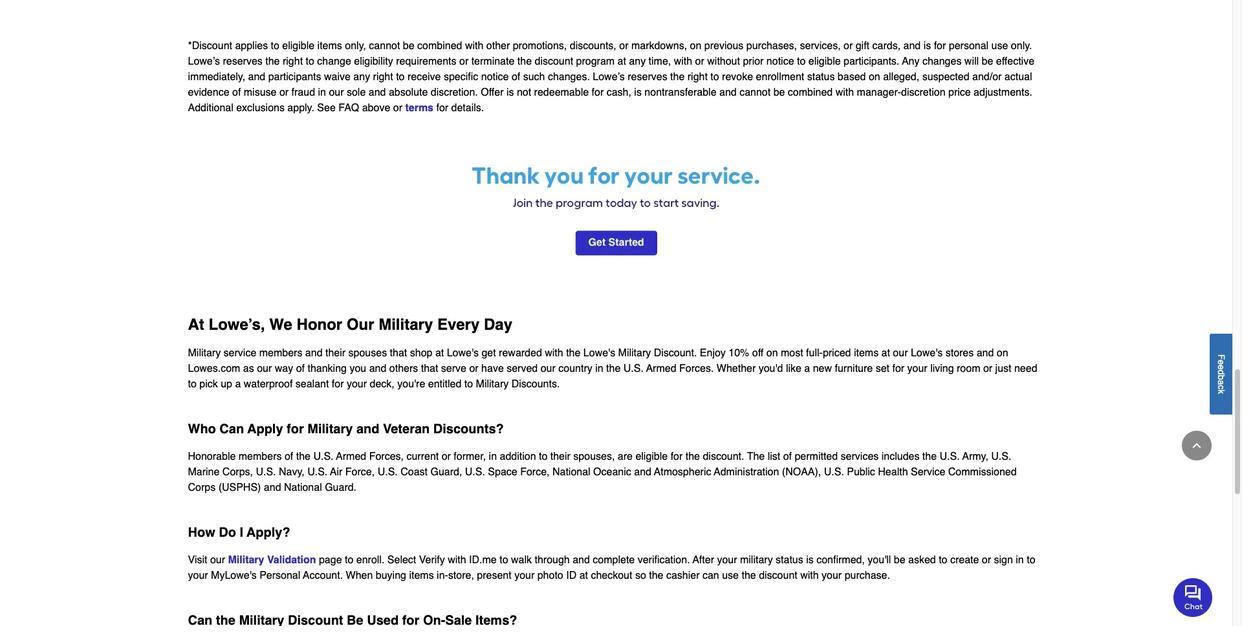Task type: vqa. For each thing, say whether or not it's contained in the screenshot.
IN within the Military service members and their spouses that shop at Lowe's get rewarded with the Lowe's Military Discount. Enjoy 10% off on most full-priced items at our Lowe's stores and on Lowes.com as our way of thanking you and others that serve or have served our country in the U.S. Armed Forces. Whether you'd like a
yes



Task type: locate. For each thing, give the bounding box(es) containing it.
military up the for your living room or just need to pick up a waterproof sealant for your deck, you're entitled to military discounts.
[[618, 347, 651, 359]]

armed up "air" on the left bottom
[[336, 451, 366, 462]]

*discount applies to eligible items only, cannot be combined with other promotions, discounts, or markdowns, on previous purchases, services, or gift cards, and is for personal use only. lowe's reserves the right to change eligibility requirements or terminate the discount program at any time, with or without prior notice to eligible participants. any changes will be effective immediately, and participants waive any right to receive specific notice of such changes. lowe's reserves the right to revoke enrollment status based on alleged, suspected and/or actual evidence of misuse or fraud in our sole and absolute discretion. offer is not redeemable for cash, is nontransferable and cannot be combined with manager-discretion price adjustments. additional exclusions apply. see faq above or
[[188, 40, 1035, 114]]

u.s. left navy,
[[256, 466, 276, 478]]

day
[[484, 315, 512, 334]]

that up others
[[390, 347, 407, 359]]

and up deck,
[[369, 363, 386, 374]]

their left spouses,
[[550, 451, 571, 462]]

0 horizontal spatial national
[[284, 482, 322, 493]]

u.s. down permitted
[[824, 466, 844, 478]]

items inside *discount applies to eligible items only, cannot be combined with other promotions, discounts, or markdowns, on previous purchases, services, or gift cards, and is for personal use only. lowe's reserves the right to change eligibility requirements or terminate the discount program at any time, with or without prior notice to eligible participants. any changes will be effective immediately, and participants waive any right to receive specific notice of such changes. lowe's reserves the right to revoke enrollment status based on alleged, suspected and/or actual evidence of misuse or fraud in our sole and absolute discretion. offer is not redeemable for cash, is nontransferable and cannot be combined with manager-discretion price adjustments. additional exclusions apply. see faq above or
[[317, 40, 342, 52]]

most
[[781, 347, 803, 359]]

our right visit
[[210, 554, 225, 566]]

1 horizontal spatial status
[[807, 71, 835, 83]]

of
[[512, 71, 520, 83], [232, 87, 241, 98], [296, 363, 305, 374], [285, 451, 293, 462], [783, 451, 792, 462]]

2 vertical spatial eligible
[[636, 451, 668, 462]]

way
[[275, 363, 293, 374]]

and up forces,
[[356, 422, 379, 436]]

0 vertical spatial that
[[390, 347, 407, 359]]

to right "addition"
[[539, 451, 548, 462]]

combined up requirements
[[417, 40, 462, 52]]

cannot down revoke
[[740, 87, 771, 98]]

0 vertical spatial items
[[317, 40, 342, 52]]

whether
[[717, 363, 756, 374]]

status
[[807, 71, 835, 83], [776, 554, 803, 566]]

to down the serve
[[464, 378, 473, 390]]

0 horizontal spatial discount
[[535, 56, 573, 67]]

a right up
[[235, 378, 241, 390]]

apply?
[[247, 525, 290, 540]]

1 horizontal spatial that
[[421, 363, 438, 374]]

1 vertical spatial items
[[854, 347, 879, 359]]

0 vertical spatial cannot
[[369, 40, 400, 52]]

0 vertical spatial lowe's
[[188, 56, 220, 67]]

1 horizontal spatial their
[[550, 451, 571, 462]]

1 vertical spatial status
[[776, 554, 803, 566]]

purchase.
[[845, 570, 890, 581]]

your down visit
[[188, 570, 208, 581]]

discount.
[[703, 451, 744, 462]]

revoke
[[722, 71, 753, 83]]

0 horizontal spatial that
[[390, 347, 407, 359]]

lowe's up living
[[911, 347, 943, 359]]

right up participants
[[283, 56, 303, 67]]

the right so
[[649, 570, 663, 581]]

0 vertical spatial national
[[552, 466, 590, 478]]

validation
[[267, 554, 316, 566]]

0 vertical spatial eligible
[[282, 40, 315, 52]]

right down eligibility
[[373, 71, 393, 83]]

members up way
[[259, 347, 302, 359]]

force, down "addition"
[[520, 466, 550, 478]]

gift
[[856, 40, 870, 52]]

u.s. left "air" on the left bottom
[[307, 466, 328, 478]]

at inside page to enroll. select verify with id.me to walk through and complete verification. after your military status is confirmed, you'll be asked to create or sign in to your mylowe's personal account. when buying items in-store, present your photo id at checkout so the cashier can use the discount with your purchase.
[[579, 570, 588, 581]]

permitted
[[795, 451, 838, 462]]

use inside *discount applies to eligible items only, cannot be combined with other promotions, discounts, or markdowns, on previous purchases, services, or gift cards, and is for personal use only. lowe's reserves the right to change eligibility requirements or terminate the discount program at any time, with or without prior notice to eligible participants. any changes will be effective immediately, and participants waive any right to receive specific notice of such changes. lowe's reserves the right to revoke enrollment status based on alleged, suspected and/or actual evidence of misuse or fraud in our sole and absolute discretion. offer is not redeemable for cash, is nontransferable and cannot be combined with manager-discretion price adjustments. additional exclusions apply. see faq above or
[[992, 40, 1008, 52]]

space
[[488, 466, 517, 478]]

1 vertical spatial cannot
[[740, 87, 771, 98]]

0 vertical spatial status
[[807, 71, 835, 83]]

in right sign
[[1016, 554, 1024, 566]]

entitled
[[428, 378, 462, 390]]

guard,
[[431, 466, 462, 478]]

new
[[813, 363, 832, 374]]

0 vertical spatial use
[[992, 40, 1008, 52]]

status inside *discount applies to eligible items only, cannot be combined with other promotions, discounts, or markdowns, on previous purchases, services, or gift cards, and is for personal use only. lowe's reserves the right to change eligibility requirements or terminate the discount program at any time, with or without prior notice to eligible participants. any changes will be effective immediately, and participants waive any right to receive specific notice of such changes. lowe's reserves the right to revoke enrollment status based on alleged, suspected and/or actual evidence of misuse or fraud in our sole and absolute discretion. offer is not redeemable for cash, is nontransferable and cannot be combined with manager-discretion price adjustments. additional exclusions apply. see faq above or
[[807, 71, 835, 83]]

any up sole
[[353, 71, 370, 83]]

eligible up participants
[[282, 40, 315, 52]]

atmospheric
[[654, 466, 711, 478]]

for down discretion. in the left top of the page
[[436, 102, 448, 114]]

a
[[804, 363, 810, 374], [235, 378, 241, 390], [1216, 380, 1227, 385]]

items down verify
[[409, 570, 434, 581]]

with inside military service members and their spouses that shop at lowe's get rewarded with the lowe's military discount. enjoy 10% off on most full-priced items at our lowe's stores and on lowes.com as our way of thanking you and others that serve or have served our country in the u.s. armed forces. whether you'd like a
[[545, 347, 563, 359]]

service
[[224, 347, 256, 359]]

reserves down time,
[[628, 71, 667, 83]]

1 vertical spatial that
[[421, 363, 438, 374]]

changes
[[923, 56, 962, 67]]

our inside *discount applies to eligible items only, cannot be combined with other promotions, discounts, or markdowns, on previous purchases, services, or gift cards, and is for personal use only. lowe's reserves the right to change eligibility requirements or terminate the discount program at any time, with or without prior notice to eligible participants. any changes will be effective immediately, and participants waive any right to receive specific notice of such changes. lowe's reserves the right to revoke enrollment status based on alleged, suspected and/or actual evidence of misuse or fraud in our sole and absolute discretion. offer is not redeemable for cash, is nontransferable and cannot be combined with manager-discretion price adjustments. additional exclusions apply. see faq above or
[[329, 87, 344, 98]]

of inside military service members and their spouses that shop at lowe's get rewarded with the lowe's military discount. enjoy 10% off on most full-priced items at our lowe's stores and on lowes.com as our way of thanking you and others that serve or have served our country in the u.s. armed forces. whether you'd like a
[[296, 363, 305, 374]]

1 vertical spatial their
[[550, 451, 571, 462]]

0 vertical spatial armed
[[646, 363, 676, 374]]

1 horizontal spatial discount
[[759, 570, 798, 581]]

armed
[[646, 363, 676, 374], [336, 451, 366, 462]]

0 vertical spatial combined
[[417, 40, 462, 52]]

1 vertical spatial use
[[722, 570, 739, 581]]

details.
[[451, 102, 484, 114]]

who can apply for military and veteran discounts?
[[188, 422, 504, 436]]

buying
[[376, 570, 406, 581]]

e
[[1216, 360, 1227, 365], [1216, 365, 1227, 370]]

1 horizontal spatial national
[[552, 466, 590, 478]]

1 vertical spatial national
[[284, 482, 322, 493]]

force,
[[345, 466, 375, 478], [520, 466, 550, 478]]

is
[[924, 40, 931, 52], [507, 87, 514, 98], [634, 87, 642, 98], [806, 554, 814, 566]]

u.s. down former, in the bottom of the page
[[465, 466, 485, 478]]

like
[[786, 363, 802, 374]]

marine
[[188, 466, 220, 478]]

0 horizontal spatial notice
[[481, 71, 509, 83]]

health
[[878, 466, 908, 478]]

with up country
[[545, 347, 563, 359]]

1 horizontal spatial notice
[[767, 56, 794, 67]]

nontransferable
[[645, 87, 717, 98]]

status left based
[[807, 71, 835, 83]]

1 horizontal spatial use
[[992, 40, 1008, 52]]

discount down "promotions,"
[[535, 56, 573, 67]]

1 vertical spatial reserves
[[628, 71, 667, 83]]

0 horizontal spatial a
[[235, 378, 241, 390]]

1 horizontal spatial combined
[[788, 87, 833, 98]]

1 vertical spatial discount
[[759, 570, 798, 581]]

0 horizontal spatial status
[[776, 554, 803, 566]]

is right cash,
[[634, 87, 642, 98]]

0 horizontal spatial armed
[[336, 451, 366, 462]]

with down confirmed, at right bottom
[[800, 570, 819, 581]]

a right like
[[804, 363, 810, 374]]

right up nontransferable
[[688, 71, 708, 83]]

do
[[219, 525, 236, 540]]

1 horizontal spatial a
[[804, 363, 810, 374]]

sole
[[347, 87, 366, 98]]

1 horizontal spatial force,
[[520, 466, 550, 478]]

or inside honorable members of the u.s. armed forces, current or former, in addition to their spouses, are eligible for the discount. the list of permitted services includes the u.s. army, u.s. marine corps, u.s. navy, u.s. air force, u.s. coast guard, u.s. space force, national oceanic and atmospheric administration (noaa), u.s. public health service commissioned corps (usphs) and national guard.
[[442, 451, 451, 462]]

new furniture set
[[813, 363, 890, 374]]

discount inside *discount applies to eligible items only, cannot be combined with other promotions, discounts, or markdowns, on previous purchases, services, or gift cards, and is for personal use only. lowe's reserves the right to change eligibility requirements or terminate the discount program at any time, with or without prior notice to eligible participants. any changes will be effective immediately, and participants waive any right to receive specific notice of such changes. lowe's reserves the right to revoke enrollment status based on alleged, suspected and/or actual evidence of misuse or fraud in our sole and absolute discretion. offer is not redeemable for cash, is nontransferable and cannot be combined with manager-discretion price adjustments. additional exclusions apply. see faq above or
[[535, 56, 573, 67]]

visit
[[188, 554, 207, 566]]

their inside military service members and their spouses that shop at lowe's get rewarded with the lowe's military discount. enjoy 10% off on most full-priced items at our lowe's stores and on lowes.com as our way of thanking you and others that serve or have served our country in the u.s. armed forces. whether you'd like a
[[325, 347, 346, 359]]

discounts,
[[570, 40, 616, 52]]

requirements
[[396, 56, 456, 67]]

to right sign
[[1027, 554, 1036, 566]]

0 vertical spatial members
[[259, 347, 302, 359]]

at
[[618, 56, 626, 67], [435, 347, 444, 359], [882, 347, 890, 359], [579, 570, 588, 581]]

confirmed,
[[817, 554, 865, 566]]

discount down military
[[759, 570, 798, 581]]

exclusions
[[236, 102, 285, 114]]

lowe's up the serve
[[447, 347, 479, 359]]

1 horizontal spatial reserves
[[628, 71, 667, 83]]

your left living
[[907, 363, 928, 374]]

cannot up eligibility
[[369, 40, 400, 52]]

2 horizontal spatial a
[[1216, 380, 1227, 385]]

in up space on the left bottom of page
[[489, 451, 497, 462]]

2 horizontal spatial eligible
[[809, 56, 841, 67]]

photo
[[537, 570, 563, 581]]

0 horizontal spatial items
[[317, 40, 342, 52]]

terms link
[[405, 102, 433, 114]]

for right apply
[[287, 422, 304, 436]]

at right program
[[618, 56, 626, 67]]

alleged,
[[883, 71, 919, 83]]

2 horizontal spatial items
[[854, 347, 879, 359]]

0 vertical spatial their
[[325, 347, 346, 359]]

or inside the for your living room or just need to pick up a waterproof sealant for your deck, you're entitled to military discounts.
[[983, 363, 993, 374]]

can
[[703, 570, 719, 581]]

0 vertical spatial notice
[[767, 56, 794, 67]]

or down participants
[[279, 87, 289, 98]]

1 vertical spatial armed
[[336, 451, 366, 462]]

the up such
[[517, 56, 532, 67]]

cash,
[[607, 87, 631, 98]]

in up see
[[318, 87, 326, 98]]

furniture
[[835, 363, 873, 374]]

1 horizontal spatial armed
[[646, 363, 676, 374]]

or left sign
[[982, 554, 991, 566]]

their up thanking
[[325, 347, 346, 359]]

2 e from the top
[[1216, 365, 1227, 370]]

10%
[[729, 347, 749, 359]]

0 vertical spatial any
[[629, 56, 646, 67]]

public
[[847, 466, 875, 478]]

0 vertical spatial discount
[[535, 56, 573, 67]]

get
[[482, 347, 496, 359]]

0 horizontal spatial their
[[325, 347, 346, 359]]

veteran
[[383, 422, 430, 436]]

can
[[220, 422, 244, 436]]

military
[[379, 315, 433, 334], [188, 347, 221, 359], [618, 347, 651, 359], [476, 378, 509, 390], [308, 422, 353, 436], [228, 554, 264, 566]]

in inside page to enroll. select verify with id.me to walk through and complete verification. after your military status is confirmed, you'll be asked to create or sign in to your mylowe's personal account. when buying items in-store, present your photo id at checkout so the cashier can use the discount with your purchase.
[[1016, 554, 1024, 566]]

members
[[259, 347, 302, 359], [239, 451, 282, 462]]

or left have
[[469, 363, 479, 374]]

in
[[318, 87, 326, 98], [595, 363, 603, 374], [489, 451, 497, 462], [1016, 554, 1024, 566]]

terminate
[[471, 56, 515, 67]]

status right military
[[776, 554, 803, 566]]

1 horizontal spatial cannot
[[740, 87, 771, 98]]

to right applies
[[271, 40, 279, 52]]

or up guard,
[[442, 451, 451, 462]]

0 horizontal spatial lowe's
[[447, 347, 479, 359]]

0 horizontal spatial right
[[283, 56, 303, 67]]

0 horizontal spatial force,
[[345, 466, 375, 478]]

1 horizontal spatial eligible
[[636, 451, 668, 462]]

1 vertical spatial eligible
[[809, 56, 841, 67]]

u.s.
[[624, 363, 644, 374], [313, 451, 334, 462], [940, 451, 960, 462], [991, 451, 1011, 462], [256, 466, 276, 478], [307, 466, 328, 478], [378, 466, 398, 478], [465, 466, 485, 478], [824, 466, 844, 478]]

not
[[517, 87, 531, 98]]

be
[[403, 40, 414, 52], [982, 56, 993, 67], [774, 87, 785, 98], [894, 554, 905, 566]]

based
[[838, 71, 866, 83]]

visit our military validation
[[188, 554, 316, 566]]

to
[[271, 40, 279, 52], [306, 56, 314, 67], [797, 56, 806, 67], [396, 71, 405, 83], [711, 71, 719, 83], [188, 378, 197, 390], [464, 378, 473, 390], [539, 451, 548, 462], [345, 554, 353, 566], [500, 554, 508, 566], [939, 554, 947, 566], [1027, 554, 1036, 566]]

select
[[387, 554, 416, 566]]

1 vertical spatial members
[[239, 451, 282, 462]]

a up the k in the right bottom of the page
[[1216, 380, 1227, 385]]

0 horizontal spatial lowe's
[[188, 56, 220, 67]]

we
[[269, 315, 292, 334]]

or left just
[[983, 363, 993, 374]]

for inside honorable members of the u.s. armed forces, current or former, in addition to their spouses, are eligible for the discount. the list of permitted services includes the u.s. army, u.s. marine corps, u.s. navy, u.s. air force, u.s. coast guard, u.s. space force, national oceanic and atmospheric administration (noaa), u.s. public health service commissioned corps (usphs) and national guard.
[[671, 451, 683, 462]]

0 horizontal spatial use
[[722, 570, 739, 581]]

verification.
[[638, 554, 690, 566]]

2 vertical spatial items
[[409, 570, 434, 581]]

f e e d b a c k button
[[1210, 334, 1233, 414]]

national down navy,
[[284, 482, 322, 493]]

is up "changes"
[[924, 40, 931, 52]]

former,
[[454, 451, 486, 462]]

use right "can"
[[722, 570, 739, 581]]

their
[[325, 347, 346, 359], [550, 451, 571, 462]]

and up room
[[977, 347, 994, 359]]

members up corps,
[[239, 451, 282, 462]]

eligible right are
[[636, 451, 668, 462]]

use inside page to enroll. select verify with id.me to walk through and complete verification. after your military status is confirmed, you'll be asked to create or sign in to your mylowe's personal account. when buying items in-store, present your photo id at checkout so the cashier can use the discount with your purchase.
[[722, 570, 739, 581]]

on up just
[[997, 347, 1008, 359]]

for up atmospheric
[[671, 451, 683, 462]]

1 vertical spatial lowe's
[[593, 71, 625, 83]]

page
[[319, 554, 342, 566]]

0 vertical spatial reserves
[[223, 56, 263, 67]]

to left the pick
[[188, 378, 197, 390]]

and up misuse
[[248, 71, 265, 83]]

deck,
[[370, 378, 395, 390]]

to down services,
[[797, 56, 806, 67]]

1 horizontal spatial items
[[409, 570, 434, 581]]

scroll to top element
[[1182, 431, 1212, 461]]

only.
[[1011, 40, 1032, 52]]

be right the you'll
[[894, 554, 905, 566]]

u.s. inside military service members and their spouses that shop at lowe's get rewarded with the lowe's military discount. enjoy 10% off on most full-priced items at our lowe's stores and on lowes.com as our way of thanking you and others that serve or have served our country in the u.s. armed forces. whether you'd like a
[[624, 363, 644, 374]]

who
[[188, 422, 216, 436]]

2 lowe's from the left
[[583, 347, 615, 359]]

so
[[635, 570, 646, 581]]

2 horizontal spatial lowe's
[[911, 347, 943, 359]]

military up "air" on the left bottom
[[308, 422, 353, 436]]

1 vertical spatial notice
[[481, 71, 509, 83]]

2 horizontal spatial right
[[688, 71, 708, 83]]

sealant
[[296, 378, 329, 390]]

on right the off
[[767, 347, 778, 359]]

1 horizontal spatial lowe's
[[583, 347, 615, 359]]

1 vertical spatial any
[[353, 71, 370, 83]]

any
[[629, 56, 646, 67], [353, 71, 370, 83]]

your
[[907, 363, 928, 374], [347, 378, 367, 390], [717, 554, 737, 566], [188, 570, 208, 581], [514, 570, 535, 581], [822, 570, 842, 581]]

armed inside honorable members of the u.s. armed forces, current or former, in addition to their spouses, are eligible for the discount. the list of permitted services includes the u.s. army, u.s. marine corps, u.s. navy, u.s. air force, u.s. coast guard, u.s. space force, national oceanic and atmospheric administration (noaa), u.s. public health service commissioned corps (usphs) and national guard.
[[336, 451, 366, 462]]

combined down enrollment
[[788, 87, 833, 98]]



Task type: describe. For each thing, give the bounding box(es) containing it.
f
[[1216, 354, 1227, 360]]

discretion.
[[431, 87, 478, 98]]

1 horizontal spatial any
[[629, 56, 646, 67]]

commissioned
[[948, 466, 1017, 478]]

the up service
[[923, 451, 937, 462]]

without
[[707, 56, 740, 67]]

and down navy,
[[264, 482, 281, 493]]

the up country
[[566, 347, 581, 359]]

for down thanking
[[332, 378, 344, 390]]

misuse
[[244, 87, 277, 98]]

be up the and/or
[[982, 56, 993, 67]]

is left not at left
[[507, 87, 514, 98]]

enrollment
[[756, 71, 804, 83]]

your down you on the left of the page
[[347, 378, 367, 390]]

1 vertical spatial combined
[[788, 87, 833, 98]]

be down enrollment
[[774, 87, 785, 98]]

store,
[[448, 570, 474, 581]]

corps
[[188, 482, 216, 493]]

complete
[[593, 554, 635, 566]]

verify
[[419, 554, 445, 566]]

corps,
[[222, 466, 253, 478]]

our left stores
[[893, 347, 908, 359]]

0 horizontal spatial combined
[[417, 40, 462, 52]]

fraud
[[292, 87, 315, 98]]

eligibility
[[354, 56, 393, 67]]

apply
[[247, 422, 283, 436]]

in inside honorable members of the u.s. armed forces, current or former, in addition to their spouses, are eligible for the discount. the list of permitted services includes the u.s. army, u.s. marine corps, u.s. navy, u.s. air force, u.s. coast guard, u.s. space force, national oceanic and atmospheric administration (noaa), u.s. public health service commissioned corps (usphs) and national guard.
[[489, 451, 497, 462]]

the down applies
[[265, 56, 280, 67]]

chat invite button image
[[1174, 578, 1213, 617]]

of right list
[[783, 451, 792, 462]]

for your living room or just need to pick up a waterproof sealant for your deck, you're entitled to military discounts.
[[188, 363, 1037, 390]]

armed inside military service members and their spouses that shop at lowe's get rewarded with the lowe's military discount. enjoy 10% off on most full-priced items at our lowe's stores and on lowes.com as our way of thanking you and others that serve or have served our country in the u.s. armed forces. whether you'd like a
[[646, 363, 676, 374]]

shop
[[410, 347, 432, 359]]

receive
[[408, 71, 441, 83]]

0 horizontal spatial any
[[353, 71, 370, 83]]

to left walk
[[500, 554, 508, 566]]

serve
[[441, 363, 466, 374]]

will
[[965, 56, 979, 67]]

the right country
[[606, 363, 621, 374]]

time,
[[649, 56, 671, 67]]

in inside *discount applies to eligible items only, cannot be combined with other promotions, discounts, or markdowns, on previous purchases, services, or gift cards, and is for personal use only. lowe's reserves the right to change eligibility requirements or terminate the discount program at any time, with or without prior notice to eligible participants. any changes will be effective immediately, and participants waive any right to receive specific notice of such changes. lowe's reserves the right to revoke enrollment status based on alleged, suspected and/or actual evidence of misuse or fraud in our sole and absolute discretion. offer is not redeemable for cash, is nontransferable and cannot be combined with manager-discretion price adjustments. additional exclusions apply. see faq above or
[[318, 87, 326, 98]]

at up set
[[882, 347, 890, 359]]

services
[[841, 451, 879, 462]]

at inside *discount applies to eligible items only, cannot be combined with other promotions, discounts, or markdowns, on previous purchases, services, or gift cards, and is for personal use only. lowe's reserves the right to change eligibility requirements or terminate the discount program at any time, with or without prior notice to eligible participants. any changes will be effective immediately, and participants waive any right to receive specific notice of such changes. lowe's reserves the right to revoke enrollment status based on alleged, suspected and/or actual evidence of misuse or fraud in our sole and absolute discretion. offer is not redeemable for cash, is nontransferable and cannot be combined with manager-discretion price adjustments. additional exclusions apply. see faq above or
[[618, 56, 626, 67]]

military validation link
[[228, 554, 316, 566]]

cashier
[[666, 570, 700, 581]]

enroll.
[[356, 554, 385, 566]]

previous
[[704, 40, 744, 52]]

to up when
[[345, 554, 353, 566]]

priced
[[823, 347, 851, 359]]

administration
[[714, 466, 779, 478]]

0 horizontal spatial cannot
[[369, 40, 400, 52]]

the up navy,
[[296, 451, 311, 462]]

walk
[[511, 554, 532, 566]]

be up requirements
[[403, 40, 414, 52]]

for left cash,
[[592, 87, 604, 98]]

personal
[[260, 570, 300, 581]]

participants
[[268, 71, 321, 83]]

and up above
[[369, 87, 386, 98]]

full-
[[806, 347, 823, 359]]

(usphs)
[[218, 482, 261, 493]]

at right shop
[[435, 347, 444, 359]]

with up store,
[[448, 554, 466, 566]]

military up "lowes.com"
[[188, 347, 221, 359]]

room
[[957, 363, 981, 374]]

discounts?
[[433, 422, 504, 436]]

offer
[[481, 87, 504, 98]]

0 horizontal spatial reserves
[[223, 56, 263, 67]]

discount inside page to enroll. select verify with id.me to walk through and complete verification. after your military status is confirmed, you'll be asked to create or sign in to your mylowe's personal account. when buying items in-store, present your photo id at checkout so the cashier can use the discount with your purchase.
[[759, 570, 798, 581]]

list
[[768, 451, 780, 462]]

you
[[350, 363, 366, 374]]

discretion
[[901, 87, 946, 98]]

a inside the for your living room or just need to pick up a waterproof sealant for your deck, you're entitled to military discounts.
[[235, 378, 241, 390]]

be inside page to enroll. select verify with id.me to walk through and complete verification. after your military status is confirmed, you'll be asked to create or sign in to your mylowe's personal account. when buying items in-store, present your photo id at checkout so the cashier can use the discount with your purchase.
[[894, 554, 905, 566]]

is inside page to enroll. select verify with id.me to walk through and complete verification. after your military status is confirmed, you'll be asked to create or sign in to your mylowe's personal account. when buying items in-store, present your photo id at checkout so the cashier can use the discount with your purchase.
[[806, 554, 814, 566]]

actual
[[1005, 71, 1032, 83]]

pick
[[199, 378, 218, 390]]

our right as
[[257, 363, 272, 374]]

evidence
[[188, 87, 229, 98]]

set
[[876, 363, 890, 374]]

for up "changes"
[[934, 40, 946, 52]]

for right set
[[892, 363, 905, 374]]

adjustments.
[[974, 87, 1032, 98]]

page to enroll. select verify with id.me to walk through and complete verification. after your military status is confirmed, you'll be asked to create or sign in to your mylowe's personal account. when buying items in-store, present your photo id at checkout so the cashier can use the discount with your purchase.
[[188, 554, 1036, 581]]

1 horizontal spatial right
[[373, 71, 393, 83]]

their inside honorable members of the u.s. armed forces, current or former, in addition to their spouses, are eligible for the discount. the list of permitted services includes the u.s. army, u.s. marine corps, u.s. navy, u.s. air force, u.s. coast guard, u.s. space force, national oceanic and atmospheric administration (noaa), u.s. public health service commissioned corps (usphs) and national guard.
[[550, 451, 571, 462]]

and down revoke
[[719, 87, 737, 98]]

your down confirmed, at right bottom
[[822, 570, 842, 581]]

or left without
[[695, 56, 704, 67]]

with left other
[[465, 40, 484, 52]]

asked
[[908, 554, 936, 566]]

and up the any
[[904, 40, 921, 52]]

honor
[[297, 315, 342, 334]]

1 horizontal spatial lowe's
[[593, 71, 625, 83]]

immediately,
[[188, 71, 245, 83]]

create
[[950, 554, 979, 566]]

military up mylowe's on the bottom left of page
[[228, 554, 264, 566]]

at
[[188, 315, 204, 334]]

specific
[[444, 71, 478, 83]]

items inside page to enroll. select verify with id.me to walk through and complete verification. after your military status is confirmed, you'll be asked to create or sign in to your mylowe's personal account. when buying items in-store, present your photo id at checkout so the cashier can use the discount with your purchase.
[[409, 570, 434, 581]]

suspected
[[922, 71, 970, 83]]

eligible inside honorable members of the u.s. armed forces, current or former, in addition to their spouses, are eligible for the discount. the list of permitted services includes the u.s. army, u.s. marine corps, u.s. navy, u.s. air force, u.s. coast guard, u.s. space force, national oceanic and atmospheric administration (noaa), u.s. public health service commissioned corps (usphs) and national guard.
[[636, 451, 668, 462]]

a inside military service members and their spouses that shop at lowe's get rewarded with the lowe's military discount. enjoy 10% off on most full-priced items at our lowe's stores and on lowes.com as our way of thanking you and others that serve or have served our country in the u.s. armed forces. whether you'd like a
[[804, 363, 810, 374]]

coast
[[401, 466, 428, 478]]

or up specific
[[459, 56, 469, 67]]

includes
[[882, 451, 920, 462]]

a inside "button"
[[1216, 380, 1227, 385]]

your up "can"
[[717, 554, 737, 566]]

program
[[576, 56, 615, 67]]

participants.
[[844, 56, 900, 67]]

u.s. up "air" on the left bottom
[[313, 451, 334, 462]]

price
[[948, 87, 971, 98]]

oceanic
[[593, 466, 631, 478]]

just
[[995, 363, 1012, 374]]

or left gift
[[844, 40, 853, 52]]

3 lowe's from the left
[[911, 347, 943, 359]]

0 horizontal spatial eligible
[[282, 40, 315, 52]]

on down participants.
[[869, 71, 880, 83]]

to right the asked
[[939, 554, 947, 566]]

2 force, from the left
[[520, 466, 550, 478]]

the down military
[[742, 570, 756, 581]]

to up absolute
[[396, 71, 405, 83]]

c
[[1216, 385, 1227, 389]]

other
[[486, 40, 510, 52]]

our up discounts. at the bottom left
[[541, 363, 556, 374]]

u.s. left army,
[[940, 451, 960, 462]]

chevron up image
[[1190, 439, 1203, 452]]

or right discounts,
[[619, 40, 629, 52]]

members inside military service members and their spouses that shop at lowe's get rewarded with the lowe's military discount. enjoy 10% off on most full-priced items at our lowe's stores and on lowes.com as our way of thanking you and others that serve or have served our country in the u.s. armed forces. whether you'd like a
[[259, 347, 302, 359]]

military
[[740, 554, 773, 566]]

with right time,
[[674, 56, 692, 67]]

id.me
[[469, 554, 497, 566]]

or inside page to enroll. select verify with id.me to walk through and complete verification. after your military status is confirmed, you'll be asked to create or sign in to your mylowe's personal account. when buying items in-store, present your photo id at checkout so the cashier can use the discount with your purchase.
[[982, 554, 991, 566]]

and/or
[[972, 71, 1002, 83]]

through
[[535, 554, 570, 566]]

in inside military service members and their spouses that shop at lowe's get rewarded with the lowe's military discount. enjoy 10% off on most full-priced items at our lowe's stores and on lowes.com as our way of thanking you and others that serve or have served our country in the u.s. armed forces. whether you'd like a
[[595, 363, 603, 374]]

1 force, from the left
[[345, 466, 375, 478]]

and up thanking
[[305, 347, 323, 359]]

d
[[1216, 370, 1227, 375]]

thank you for your service. join the program today to start saving. get started. image
[[188, 155, 1045, 265]]

status inside page to enroll. select verify with id.me to walk through and complete verification. after your military status is confirmed, you'll be asked to create or sign in to your mylowe's personal account. when buying items in-store, present your photo id at checkout so the cashier can use the discount with your purchase.
[[776, 554, 803, 566]]

manager-
[[857, 87, 901, 98]]

absolute
[[389, 87, 428, 98]]

military inside the for your living room or just need to pick up a waterproof sealant for your deck, you're entitled to military discounts.
[[476, 378, 509, 390]]

1 lowe's from the left
[[447, 347, 479, 359]]

or down absolute
[[393, 102, 402, 114]]

items inside military service members and their spouses that shop at lowe's get rewarded with the lowe's military discount. enjoy 10% off on most full-priced items at our lowe's stores and on lowes.com as our way of thanking you and others that serve or have served our country in the u.s. armed forces. whether you'd like a
[[854, 347, 879, 359]]

thanking
[[308, 363, 347, 374]]

and inside page to enroll. select verify with id.me to walk through and complete verification. after your military status is confirmed, you'll be asked to create or sign in to your mylowe's personal account. when buying items in-store, present your photo id at checkout so the cashier can use the discount with your purchase.
[[573, 554, 590, 566]]

prior
[[743, 56, 764, 67]]

of up navy,
[[285, 451, 293, 462]]

your down walk
[[514, 570, 535, 581]]

and right oceanic
[[634, 466, 651, 478]]

u.s. down forces,
[[378, 466, 398, 478]]

see
[[317, 102, 336, 114]]

are
[[618, 451, 633, 462]]

to inside honorable members of the u.s. armed forces, current or former, in addition to their spouses, are eligible for the discount. the list of permitted services includes the u.s. army, u.s. marine corps, u.s. navy, u.s. air force, u.s. coast guard, u.s. space force, national oceanic and atmospheric administration (noaa), u.s. public health service commissioned corps (usphs) and national guard.
[[539, 451, 548, 462]]

to up participants
[[306, 56, 314, 67]]

need
[[1014, 363, 1037, 374]]

only,
[[345, 40, 366, 52]]

of up not at left
[[512, 71, 520, 83]]

such
[[523, 71, 545, 83]]

(noaa),
[[782, 466, 821, 478]]

the up nontransferable
[[670, 71, 685, 83]]

promotions,
[[513, 40, 567, 52]]

spouses,
[[573, 451, 615, 462]]

terms
[[405, 102, 433, 114]]

with down based
[[836, 87, 854, 98]]

members inside honorable members of the u.s. armed forces, current or former, in addition to their spouses, are eligible for the discount. the list of permitted services includes the u.s. army, u.s. marine corps, u.s. navy, u.s. air force, u.s. coast guard, u.s. space force, national oceanic and atmospheric administration (noaa), u.s. public health service commissioned corps (usphs) and national guard.
[[239, 451, 282, 462]]

or inside military service members and their spouses that shop at lowe's get rewarded with the lowe's military discount. enjoy 10% off on most full-priced items at our lowe's stores and on lowes.com as our way of thanking you and others that serve or have served our country in the u.s. armed forces. whether you'd like a
[[469, 363, 479, 374]]

u.s. up commissioned
[[991, 451, 1011, 462]]

of left misuse
[[232, 87, 241, 98]]

forces,
[[369, 451, 404, 462]]

on left previous
[[690, 40, 702, 52]]

addition
[[500, 451, 536, 462]]

the up atmospheric
[[686, 451, 700, 462]]

redeemable
[[534, 87, 589, 98]]

military up shop
[[379, 315, 433, 334]]

after
[[693, 554, 714, 566]]

1 e from the top
[[1216, 360, 1227, 365]]

to down without
[[711, 71, 719, 83]]

*discount
[[188, 40, 232, 52]]

you'll
[[868, 554, 891, 566]]



